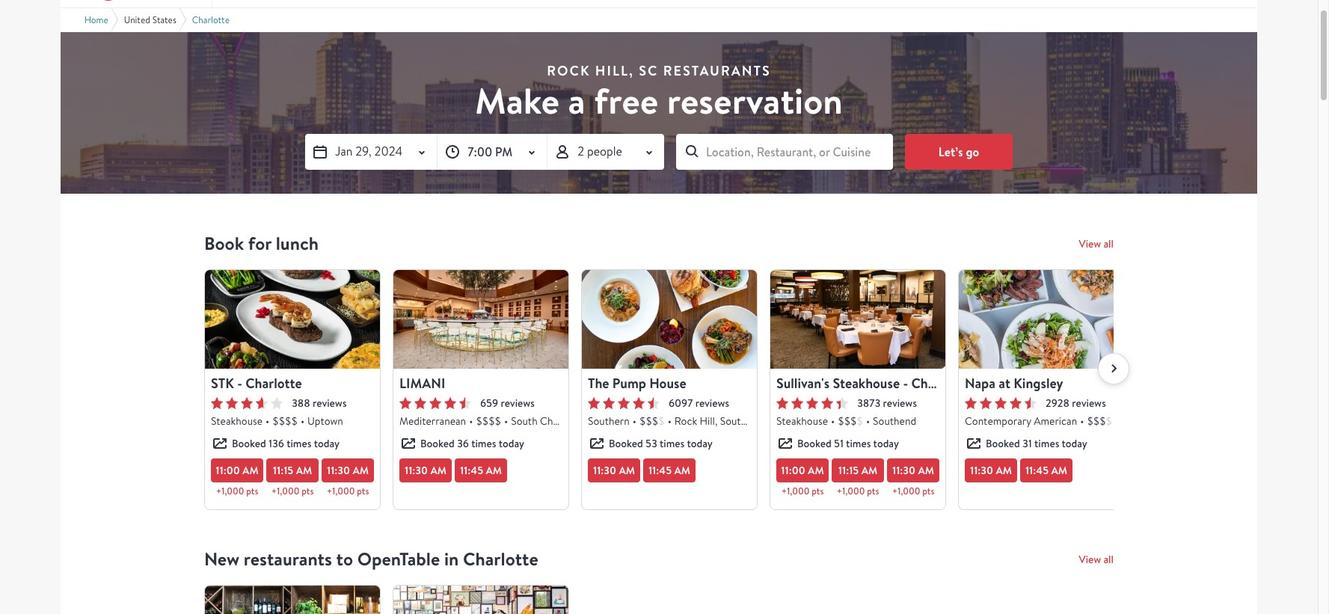 Task type: locate. For each thing, give the bounding box(es) containing it.
steakhouse for stk - charlotte
[[211, 414, 263, 428]]

1 view all link from the top
[[1079, 236, 1114, 251]]

2 $$$ from the left
[[838, 414, 857, 428]]

1 11:15 from the left
[[273, 463, 293, 478]]

$$$$
[[272, 414, 298, 428], [476, 414, 501, 428]]

reservation
[[667, 76, 843, 126]]

$$$ $
[[639, 414, 665, 428], [838, 414, 863, 428], [1087, 414, 1112, 428]]

reviews right 659
[[501, 396, 535, 410]]

1 11:45 am from the left
[[460, 463, 502, 478]]

2 view all link from the top
[[1079, 552, 1114, 567]]

stk
[[211, 374, 234, 393]]

1 horizontal spatial 11:15 am link
[[832, 458, 884, 482]]

southend
[[873, 414, 916, 428]]

2
[[578, 143, 584, 159]]

11:15 down booked 51 times today
[[838, 463, 859, 478]]

states
[[152, 14, 176, 25]]

3 today from the left
[[687, 437, 713, 450]]

2 pts from the left
[[302, 485, 314, 497]]

3 reviews from the left
[[695, 396, 729, 410]]

2 11:00 am link from the left
[[776, 458, 829, 482]]

2 11:30 from the left
[[405, 463, 428, 478]]

11:30 am +1,000 pts down "southend"
[[892, 463, 934, 497]]

1 horizontal spatial south
[[720, 414, 747, 428]]

1 11:00 am +1,000 pts from the left
[[216, 463, 259, 497]]

4 booked from the left
[[797, 437, 831, 450]]

1 vertical spatial all
[[1103, 553, 1114, 566]]

11:15
[[273, 463, 293, 478], [838, 463, 859, 478]]

None field
[[676, 134, 893, 170]]

3 $$$ from the left
[[1087, 414, 1106, 428]]

today down 659 reviews
[[499, 437, 524, 450]]

1 horizontal spatial $$$
[[838, 414, 857, 428]]

3 11:30 am from the left
[[970, 463, 1012, 478]]

steakhouse down 3.7 stars image
[[211, 414, 263, 428]]

11:30 am
[[405, 463, 447, 478], [593, 463, 635, 478], [970, 463, 1012, 478]]

5 times from the left
[[1034, 437, 1059, 450]]

+1,000
[[216, 485, 244, 497], [271, 485, 299, 497], [327, 485, 355, 497], [781, 485, 810, 497], [837, 485, 865, 497], [892, 485, 920, 497]]

11:15 am link down booked 136 times today
[[266, 458, 319, 482]]

2928
[[1046, 396, 1069, 410]]

booked down "contemporary"
[[986, 437, 1020, 450]]

today for sullivan's steakhouse - charlotte
[[873, 437, 899, 450]]

am
[[242, 463, 259, 478], [296, 463, 312, 478], [353, 463, 369, 478], [430, 463, 447, 478], [486, 463, 502, 478], [619, 463, 635, 478], [674, 463, 690, 478], [808, 463, 824, 478], [861, 463, 877, 478], [918, 463, 934, 478], [996, 463, 1012, 478], [1051, 463, 1067, 478]]

3 booked from the left
[[609, 437, 643, 450]]

11:00 am +1,000 pts down booked 136 times today
[[216, 463, 259, 497]]

11:15 am +1,000 pts for -
[[837, 463, 879, 497]]

11:30 down "southend"
[[892, 463, 916, 478]]

2 11:00 am +1,000 pts from the left
[[781, 463, 824, 497]]

1 11:00 from the left
[[216, 463, 240, 478]]

2 $$$ $ from the left
[[838, 414, 863, 428]]

6097 reviews
[[669, 396, 729, 410]]

booked left 51
[[797, 437, 831, 450]]

11:45 am down the booked 36 times today
[[460, 463, 502, 478]]

0 vertical spatial hill,
[[595, 61, 634, 80]]

4 pts from the left
[[812, 485, 824, 497]]

0 horizontal spatial hill,
[[595, 61, 634, 80]]

1 11:00 am link from the left
[[211, 458, 263, 482]]

3 11:30 am link from the left
[[588, 458, 640, 482]]

11:15 am link down booked 51 times today
[[832, 458, 884, 482]]

today down american
[[1062, 437, 1087, 450]]

all
[[1103, 237, 1114, 251], [1103, 553, 1114, 566]]

a photo of tap & vine - quail corners restaurant image
[[205, 586, 380, 614]]

$$$ down 2928 reviews
[[1087, 414, 1106, 428]]

11:30 down the southern
[[593, 463, 616, 478]]

2 11:15 from the left
[[838, 463, 859, 478]]

5 today from the left
[[1062, 437, 1087, 450]]

2 11:00 from the left
[[781, 463, 805, 478]]

1 11:30 am +1,000 pts from the left
[[327, 463, 369, 497]]

11:30 am link down "contemporary"
[[965, 458, 1017, 482]]

1 - from the left
[[237, 374, 242, 393]]

5 11:30 from the left
[[970, 463, 993, 478]]

reviews up uptown
[[313, 396, 347, 410]]

3 $ from the left
[[1106, 414, 1112, 428]]

11:45 for napa at kingsley
[[1025, 463, 1049, 478]]

3873
[[857, 396, 880, 410]]

11:00 am +1,000 pts for sullivan's
[[781, 463, 824, 497]]

$$$$ down 659
[[476, 414, 501, 428]]

11:15 am +1,000 pts
[[271, 463, 314, 497], [837, 463, 879, 497]]

11:30 am link down the southern
[[588, 458, 640, 482]]

0 horizontal spatial rock
[[547, 61, 590, 80]]

1 $$$$ from the left
[[272, 414, 298, 428]]

times right "53"
[[660, 437, 684, 450]]

11:45 am link for limani
[[455, 458, 507, 482]]

11:30
[[327, 463, 350, 478], [405, 463, 428, 478], [593, 463, 616, 478], [892, 463, 916, 478], [970, 463, 993, 478]]

1 view all from the top
[[1079, 237, 1114, 251]]

1 vertical spatial view
[[1079, 553, 1101, 566]]

2 $ from the left
[[857, 414, 863, 428]]

2 $$$$ from the left
[[476, 414, 501, 428]]

0 vertical spatial rock
[[547, 61, 590, 80]]

a photo of the pump house restaurant image
[[582, 270, 757, 369]]

11:15 for steakhouse
[[838, 463, 859, 478]]

1 horizontal spatial 11:45 am
[[648, 463, 690, 478]]

booked left 136
[[232, 437, 266, 450]]

1 horizontal spatial $
[[857, 414, 863, 428]]

0 horizontal spatial 11:15 am link
[[266, 458, 319, 482]]

rock inside the rock hill, sc restaurants make a free reservation
[[547, 61, 590, 80]]

$$$ up booked 51 times today
[[838, 414, 857, 428]]

$ down 2928 reviews
[[1106, 414, 1112, 428]]

36
[[457, 437, 469, 450]]

0 horizontal spatial 11:45 am
[[460, 463, 502, 478]]

1 11:15 am +1,000 pts from the left
[[271, 463, 314, 497]]

Please input a Location, Restaurant or Cuisine field
[[676, 134, 893, 170]]

1 vertical spatial hill,
[[700, 414, 717, 428]]

0 vertical spatial all
[[1103, 237, 1114, 251]]

carolina
[[749, 414, 787, 428]]

11:00 down carolina
[[781, 463, 805, 478]]

2 am from the left
[[296, 463, 312, 478]]

view all link for new restaurants to opentable in charlotte
[[1079, 552, 1114, 567]]

2 11:45 am link from the left
[[643, 458, 696, 482]]

today for stk - charlotte
[[314, 437, 339, 450]]

2 horizontal spatial $$$ $
[[1087, 414, 1112, 428]]

today down "southend"
[[873, 437, 899, 450]]

booked 36 times today
[[420, 437, 524, 450]]

2 +1,000 from the left
[[271, 485, 299, 497]]

a photo of limani restaurant image
[[393, 270, 568, 369]]

11:15 am +1,000 pts down booked 136 times today
[[271, 463, 314, 497]]

pump
[[612, 374, 646, 393]]

charlotte left the southern
[[540, 414, 584, 428]]

5 reviews from the left
[[1072, 396, 1106, 410]]

booked 31 times today
[[986, 437, 1087, 450]]

11:30 am for limani
[[405, 463, 447, 478]]

3 11:30 from the left
[[593, 463, 616, 478]]

6 pts from the left
[[922, 485, 934, 497]]

$$$ $ up "53"
[[639, 414, 665, 428]]

3 $$$ $ from the left
[[1087, 414, 1112, 428]]

0 horizontal spatial 11:30 am +1,000 pts
[[327, 463, 369, 497]]

0 vertical spatial view
[[1079, 237, 1101, 251]]

29,
[[355, 143, 372, 159]]

4 +1,000 from the left
[[781, 485, 810, 497]]

new restaurants to opentable in charlotte
[[204, 547, 538, 571]]

2 south from the left
[[720, 414, 747, 428]]

charlotte right states
[[192, 14, 230, 25]]

2 11:30 am from the left
[[593, 463, 635, 478]]

0 horizontal spatial $$$
[[639, 414, 658, 428]]

11:30 down "contemporary"
[[970, 463, 993, 478]]

11:30 am link for limani
[[399, 458, 452, 482]]

4 am from the left
[[430, 463, 447, 478]]

2 horizontal spatial 11:45 am link
[[1020, 458, 1072, 482]]

3 11:45 from the left
[[1025, 463, 1049, 478]]

rock for rock hill, sc restaurants make a free reservation
[[547, 61, 590, 80]]

booked down mediterranean
[[420, 437, 454, 450]]

+1,000 for 11:00 am link related to sullivan's
[[781, 485, 810, 497]]

11:45 am link down the booked 36 times today
[[455, 458, 507, 482]]

$ down 3873
[[857, 414, 863, 428]]

1 view from the top
[[1079, 237, 1101, 251]]

1 horizontal spatial 11:30 am +1,000 pts
[[892, 463, 934, 497]]

11:30 for the pump house
[[593, 463, 616, 478]]

1 horizontal spatial rock
[[674, 414, 697, 428]]

11:30 am link for napa at kingsley
[[965, 458, 1017, 482]]

2 today from the left
[[499, 437, 524, 450]]

1 horizontal spatial steakhouse
[[776, 414, 828, 428]]

0 horizontal spatial 11:15 am +1,000 pts
[[271, 463, 314, 497]]

reviews up "southend"
[[883, 396, 917, 410]]

11:30 am link down "southend"
[[887, 458, 939, 482]]

4 times from the left
[[846, 437, 871, 450]]

booked
[[232, 437, 266, 450], [420, 437, 454, 450], [609, 437, 643, 450], [797, 437, 831, 450], [986, 437, 1020, 450]]

2 11:30 am +1,000 pts from the left
[[892, 463, 934, 497]]

view all link
[[1079, 236, 1114, 251], [1079, 552, 1114, 567]]

view all for book for lunch
[[1079, 237, 1114, 251]]

11:30 down mediterranean
[[405, 463, 428, 478]]

1 11:45 from the left
[[460, 463, 483, 478]]

0 horizontal spatial $
[[658, 414, 665, 428]]

11:30 am +1,000 pts down uptown
[[327, 463, 369, 497]]

reviews
[[313, 396, 347, 410], [501, 396, 535, 410], [695, 396, 729, 410], [883, 396, 917, 410], [1072, 396, 1106, 410]]

view all for new restaurants to opentable in charlotte
[[1079, 553, 1114, 566]]

1 horizontal spatial 11:15
[[838, 463, 859, 478]]

11:30 am link down mediterranean
[[399, 458, 452, 482]]

3 11:45 am link from the left
[[1020, 458, 1072, 482]]

hill, left sc
[[595, 61, 634, 80]]

11:45 down the booked 36 times today
[[460, 463, 483, 478]]

0 horizontal spatial steakhouse
[[211, 414, 263, 428]]

south
[[511, 414, 538, 428], [720, 414, 747, 428]]

11:30 am link down uptown
[[322, 458, 374, 482]]

1 11:45 am link from the left
[[455, 458, 507, 482]]

book
[[204, 231, 244, 256]]

0 horizontal spatial 11:00 am +1,000 pts
[[216, 463, 259, 497]]

0 horizontal spatial $$$$
[[272, 414, 298, 428]]

11:45 for limani
[[460, 463, 483, 478]]

4.5 stars image
[[965, 397, 1037, 409]]

1 horizontal spatial 11:00 am link
[[776, 458, 829, 482]]

$
[[658, 414, 665, 428], [857, 414, 863, 428], [1106, 414, 1112, 428]]

11:30 am down "contemporary"
[[970, 463, 1012, 478]]

2 horizontal spatial $$$
[[1087, 414, 1106, 428]]

2024
[[374, 143, 403, 159]]

$$$ up "53"
[[639, 414, 658, 428]]

2 view all from the top
[[1079, 553, 1114, 566]]

1 times from the left
[[287, 437, 311, 450]]

1 all from the top
[[1103, 237, 1114, 251]]

0 horizontal spatial $$$ $
[[639, 414, 665, 428]]

2 11:45 from the left
[[648, 463, 672, 478]]

1 horizontal spatial 11:15 am +1,000 pts
[[837, 463, 879, 497]]

11:00 down booked 136 times today
[[216, 463, 240, 478]]

navigation
[[212, 0, 409, 7]]

11:45 down booked 31 times today
[[1025, 463, 1049, 478]]

11:15 down booked 136 times today
[[273, 463, 293, 478]]

times for sullivan's steakhouse - charlotte
[[846, 437, 871, 450]]

1 vertical spatial view all link
[[1079, 552, 1114, 567]]

today
[[314, 437, 339, 450], [499, 437, 524, 450], [687, 437, 713, 450], [873, 437, 899, 450], [1062, 437, 1087, 450]]

times right 136
[[287, 437, 311, 450]]

11:30 am link
[[322, 458, 374, 482], [399, 458, 452, 482], [588, 458, 640, 482], [887, 458, 939, 482], [965, 458, 1017, 482]]

united states
[[124, 14, 176, 25]]

4 today from the left
[[873, 437, 899, 450]]

booked for napa at kingsley
[[986, 437, 1020, 450]]

- right stk
[[237, 374, 242, 393]]

a photo of sullivan's steakhouse - charlotte restaurant image
[[770, 270, 945, 369]]

5 11:30 am link from the left
[[965, 458, 1017, 482]]

$$$ for kingsley
[[1087, 414, 1106, 428]]

11:15 for -
[[273, 463, 293, 478]]

view for book for lunch
[[1079, 237, 1101, 251]]

11:45 am link down booked 31 times today
[[1020, 458, 1072, 482]]

$ for -
[[857, 414, 863, 428]]

3.7 stars image
[[211, 397, 283, 409]]

1 horizontal spatial -
[[903, 374, 908, 393]]

0 horizontal spatial 11:00 am link
[[211, 458, 263, 482]]

rock for rock hill, south carolina
[[674, 414, 697, 428]]

11:45 am link
[[455, 458, 507, 482], [643, 458, 696, 482], [1020, 458, 1072, 482]]

hill, inside the rock hill, sc restaurants make a free reservation
[[595, 61, 634, 80]]

11:00 am link for stk
[[211, 458, 263, 482]]

11:00 am link
[[211, 458, 263, 482], [776, 458, 829, 482]]

11:00 am link down booked 136 times today
[[211, 458, 263, 482]]

2 view from the top
[[1079, 553, 1101, 566]]

times right 36
[[471, 437, 496, 450]]

$$$ $ up booked 51 times today
[[838, 414, 863, 428]]

2 times from the left
[[471, 437, 496, 450]]

4 11:30 from the left
[[892, 463, 916, 478]]

reviews right 2928
[[1072, 396, 1106, 410]]

11:45 down 'booked 53 times today'
[[648, 463, 672, 478]]

hill, for rock hill, south carolina
[[700, 414, 717, 428]]

times right 51
[[846, 437, 871, 450]]

rock hill, sc restaurants make a free reservation
[[475, 61, 843, 126]]

1 horizontal spatial 11:45 am link
[[643, 458, 696, 482]]

view
[[1079, 237, 1101, 251], [1079, 553, 1101, 566]]

1 $$$ $ from the left
[[639, 414, 665, 428]]

steakhouse up 3873
[[833, 374, 900, 393]]

11:45 am down 'booked 53 times today'
[[648, 463, 690, 478]]

$$$$ up booked 136 times today
[[272, 414, 298, 428]]

1 $ from the left
[[658, 414, 665, 428]]

$$$ for -
[[838, 414, 857, 428]]

136
[[268, 437, 284, 450]]

view all
[[1079, 237, 1114, 251], [1079, 553, 1114, 566]]

0 vertical spatial view all link
[[1079, 236, 1114, 251]]

1 +1,000 from the left
[[216, 485, 244, 497]]

2 horizontal spatial steakhouse
[[833, 374, 900, 393]]

$$$
[[639, 414, 658, 428], [838, 414, 857, 428], [1087, 414, 1106, 428]]

2 11:15 am link from the left
[[832, 458, 884, 482]]

2 11:45 am from the left
[[648, 463, 690, 478]]

1 horizontal spatial $$$$
[[476, 414, 501, 428]]

free
[[594, 76, 658, 126]]

11:15 am link
[[266, 458, 319, 482], [832, 458, 884, 482]]

-
[[237, 374, 242, 393], [903, 374, 908, 393]]

4 reviews from the left
[[883, 396, 917, 410]]

1 vertical spatial view all
[[1079, 553, 1114, 566]]

a
[[568, 76, 585, 126]]

0 horizontal spatial -
[[237, 374, 242, 393]]

1 11:15 am link from the left
[[266, 458, 319, 482]]

booked 53 times today
[[609, 437, 713, 450]]

1 horizontal spatial 11:00
[[781, 463, 805, 478]]

booked for stk - charlotte
[[232, 437, 266, 450]]

11:00 am +1,000 pts
[[216, 463, 259, 497], [781, 463, 824, 497]]

11:45 am down booked 31 times today
[[1025, 463, 1067, 478]]

11:00 am +1,000 pts for stk
[[216, 463, 259, 497]]

charlotte link
[[192, 14, 230, 25]]

$$$ $ for kingsley
[[1087, 414, 1112, 428]]

reviews up rock hill, south carolina
[[695, 396, 729, 410]]

a photo of early girl eatery southend restaurant image
[[393, 586, 568, 614]]

11:00 am +1,000 pts down booked 51 times today
[[781, 463, 824, 497]]

napa at kingsley
[[965, 374, 1063, 393]]

charlotte up 3873 reviews
[[911, 374, 968, 393]]

$$$ $ down 2928 reviews
[[1087, 414, 1112, 428]]

2 11:15 am +1,000 pts from the left
[[837, 463, 879, 497]]

11:45 am link down 'booked 53 times today'
[[643, 458, 696, 482]]

0 horizontal spatial south
[[511, 414, 538, 428]]

hill,
[[595, 61, 634, 80], [700, 414, 717, 428]]

booked left "53"
[[609, 437, 643, 450]]

0 horizontal spatial 11:45
[[460, 463, 483, 478]]

charlotte
[[192, 14, 230, 25], [245, 374, 302, 393], [911, 374, 968, 393], [540, 414, 584, 428], [463, 547, 538, 571]]

times right 31 at right bottom
[[1034, 437, 1059, 450]]

11:00 am link down booked 51 times today
[[776, 458, 829, 482]]

today down rock hill, south carolina
[[687, 437, 713, 450]]

0 horizontal spatial 11:00
[[216, 463, 240, 478]]

11:00 for sullivan's
[[781, 463, 805, 478]]

0 horizontal spatial 11:45 am link
[[455, 458, 507, 482]]

all for book for lunch
[[1103, 237, 1114, 251]]

1 horizontal spatial 11:45
[[648, 463, 672, 478]]

booked for sullivan's steakhouse - charlotte
[[797, 437, 831, 450]]

0 horizontal spatial 11:30 am
[[405, 463, 447, 478]]

south left carolina
[[720, 414, 747, 428]]

jan 29, 2024 button
[[305, 134, 437, 170]]

steakhouse down 4.2 stars 'image'
[[776, 414, 828, 428]]

2 horizontal spatial 11:45 am
[[1025, 463, 1067, 478]]

restaurants
[[244, 547, 332, 571]]

3 +1,000 from the left
[[327, 485, 355, 497]]

times for limani
[[471, 437, 496, 450]]

6 +1,000 from the left
[[892, 485, 920, 497]]

2 all from the top
[[1103, 553, 1114, 566]]

for
[[248, 231, 271, 256]]

659
[[480, 396, 498, 410]]

1 horizontal spatial $$$ $
[[838, 414, 863, 428]]

today down uptown
[[314, 437, 339, 450]]

2 reviews from the left
[[501, 396, 535, 410]]

2 horizontal spatial $
[[1106, 414, 1112, 428]]

11:45 am
[[460, 463, 502, 478], [648, 463, 690, 478], [1025, 463, 1067, 478]]

659 reviews
[[480, 396, 535, 410]]

0 vertical spatial view all
[[1079, 237, 1114, 251]]

today for the pump house
[[687, 437, 713, 450]]

in
[[444, 547, 459, 571]]

11 am from the left
[[996, 463, 1012, 478]]

$ up 'booked 53 times today'
[[658, 414, 665, 428]]

south down 659 reviews
[[511, 414, 538, 428]]

11:30 am link for the pump house
[[588, 458, 640, 482]]

steakhouse
[[833, 374, 900, 393], [211, 414, 263, 428], [776, 414, 828, 428]]

6097
[[669, 396, 693, 410]]

1 horizontal spatial 11:00 am +1,000 pts
[[781, 463, 824, 497]]

11:30 am down mediterranean
[[405, 463, 447, 478]]

2 11:30 am link from the left
[[399, 458, 452, 482]]

11:45
[[460, 463, 483, 478], [648, 463, 672, 478], [1025, 463, 1049, 478]]

1 horizontal spatial 11:30 am
[[593, 463, 635, 478]]

1 11:30 am from the left
[[405, 463, 447, 478]]

home link
[[85, 14, 108, 25]]

$$$$ for limani
[[476, 414, 501, 428]]

reviews for napa at kingsley
[[1072, 396, 1106, 410]]

0 horizontal spatial 11:15
[[273, 463, 293, 478]]

rock left free
[[547, 61, 590, 80]]

3 11:45 am from the left
[[1025, 463, 1067, 478]]

2 horizontal spatial 11:30 am
[[970, 463, 1012, 478]]

pts
[[246, 485, 258, 497], [302, 485, 314, 497], [357, 485, 369, 497], [812, 485, 824, 497], [867, 485, 879, 497], [922, 485, 934, 497]]

1 vertical spatial rock
[[674, 414, 697, 428]]

today for napa at kingsley
[[1062, 437, 1087, 450]]

rock down 6097
[[674, 414, 697, 428]]

2 booked from the left
[[420, 437, 454, 450]]

5 pts from the left
[[867, 485, 879, 497]]

1 booked from the left
[[232, 437, 266, 450]]

5 am from the left
[[486, 463, 502, 478]]

1 horizontal spatial hill,
[[700, 414, 717, 428]]

31
[[1022, 437, 1032, 450]]

11:30 am for napa at kingsley
[[970, 463, 1012, 478]]

11:15 am link for -
[[832, 458, 884, 482]]

11:15 am +1,000 pts for charlotte
[[271, 463, 314, 497]]

1 today from the left
[[314, 437, 339, 450]]

steakhouse for sullivan's steakhouse - charlotte
[[776, 414, 828, 428]]

11:30 am down the southern
[[593, 463, 635, 478]]

11:15 am +1,000 pts down booked 51 times today
[[837, 463, 879, 497]]

3 times from the left
[[660, 437, 684, 450]]

11:30 down uptown
[[327, 463, 350, 478]]

uptown
[[307, 414, 343, 428]]

1 am from the left
[[242, 463, 259, 478]]

view for new restaurants to opentable in charlotte
[[1079, 553, 1101, 566]]

$$$ $ for -
[[838, 414, 863, 428]]

- up 3873 reviews
[[903, 374, 908, 393]]

2 horizontal spatial 11:45
[[1025, 463, 1049, 478]]

hill, down 6097 reviews
[[700, 414, 717, 428]]

5 booked from the left
[[986, 437, 1020, 450]]



Task type: vqa. For each thing, say whether or not it's contained in the screenshot.
the apply.
no



Task type: describe. For each thing, give the bounding box(es) containing it.
times for the pump house
[[660, 437, 684, 450]]

booked for the pump house
[[609, 437, 643, 450]]

house
[[649, 374, 686, 393]]

388
[[292, 396, 310, 410]]

united
[[124, 14, 150, 25]]

restaurants
[[663, 61, 771, 80]]

booked for limani
[[420, 437, 454, 450]]

today for limani
[[499, 437, 524, 450]]

11:45 am for napa at kingsley
[[1025, 463, 1067, 478]]

7:00
[[468, 143, 492, 160]]

the pump house
[[588, 374, 686, 393]]

11:45 am link for napa at kingsley
[[1020, 458, 1072, 482]]

kingsley
[[1014, 374, 1063, 393]]

$$$ for house
[[639, 414, 658, 428]]

6 am from the left
[[619, 463, 635, 478]]

all for new restaurants to opentable in charlotte
[[1103, 553, 1114, 566]]

11:45 for the pump house
[[648, 463, 672, 478]]

times for stk - charlotte
[[287, 437, 311, 450]]

sc
[[639, 61, 658, 80]]

11:15 am link for charlotte
[[266, 458, 319, 482]]

388 reviews
[[292, 396, 347, 410]]

11:30 for napa at kingsley
[[970, 463, 993, 478]]

mediterranean
[[399, 414, 466, 428]]

11:30 am +1,000 pts for charlotte
[[327, 463, 369, 497]]

booked 51 times today
[[797, 437, 899, 450]]

pm
[[495, 143, 512, 160]]

let's go button
[[905, 134, 1013, 170]]

jan 29, 2024
[[335, 143, 403, 159]]

1 pts from the left
[[246, 485, 258, 497]]

to
[[336, 547, 353, 571]]

times for napa at kingsley
[[1034, 437, 1059, 450]]

napa
[[965, 374, 995, 393]]

contemporary american
[[965, 414, 1077, 428]]

sullivan's steakhouse - charlotte
[[776, 374, 968, 393]]

+1,000 for 11:00 am link corresponding to stk
[[216, 485, 244, 497]]

3 pts from the left
[[357, 485, 369, 497]]

lunch
[[276, 231, 319, 256]]

a photo of stk - charlotte restaurant image
[[205, 270, 380, 369]]

rock hill, south carolina
[[674, 414, 787, 428]]

3 am from the left
[[353, 463, 369, 478]]

11:30 am for the pump house
[[593, 463, 635, 478]]

2 people
[[578, 143, 622, 159]]

+1,000 for 4th 11:30 am link from left
[[892, 485, 920, 497]]

opentable
[[357, 547, 440, 571]]

3873 reviews
[[857, 396, 917, 410]]

+1,000 for fifth 11:30 am link from right
[[327, 485, 355, 497]]

11:00 for stk
[[216, 463, 240, 478]]

hill, for rock hill, sc restaurants make a free reservation
[[595, 61, 634, 80]]

southern
[[588, 414, 630, 428]]

a photo of napa at kingsley restaurant image
[[959, 270, 1134, 369]]

4.4 stars image
[[588, 397, 660, 409]]

the
[[588, 374, 609, 393]]

view all link for book for lunch
[[1079, 236, 1114, 251]]

$$$ $ for house
[[639, 414, 665, 428]]

11:45 am for limani
[[460, 463, 502, 478]]

at
[[999, 374, 1010, 393]]

reviews for stk - charlotte
[[313, 396, 347, 410]]

2 - from the left
[[903, 374, 908, 393]]

charlotte up a photo of early girl eatery southend restaurant
[[463, 547, 538, 571]]

let's
[[938, 143, 963, 160]]

reviews for limani
[[501, 396, 535, 410]]

home
[[85, 14, 108, 25]]

contemporary
[[965, 414, 1031, 428]]

people
[[587, 143, 622, 159]]

reviews for sullivan's steakhouse - charlotte
[[883, 396, 917, 410]]

1 11:30 am link from the left
[[322, 458, 374, 482]]

9 am from the left
[[861, 463, 877, 478]]

reviews for the pump house
[[695, 396, 729, 410]]

11:45 am for the pump house
[[648, 463, 690, 478]]

stk - charlotte
[[211, 374, 302, 393]]

4 11:30 am link from the left
[[887, 458, 939, 482]]

make
[[475, 76, 560, 126]]

limani
[[399, 374, 445, 393]]

charlotte up 3.7 stars image
[[245, 374, 302, 393]]

12 am from the left
[[1051, 463, 1067, 478]]

jan
[[335, 143, 353, 159]]

11:45 am link for the pump house
[[643, 458, 696, 482]]

2928 reviews
[[1046, 396, 1106, 410]]

1 11:30 from the left
[[327, 463, 350, 478]]

sullivan's
[[776, 374, 829, 393]]

53
[[645, 437, 657, 450]]

let's go
[[938, 143, 979, 160]]

8 am from the left
[[808, 463, 824, 478]]

$ for house
[[658, 414, 665, 428]]

booked 136 times today
[[232, 437, 339, 450]]

book for lunch
[[204, 231, 319, 256]]

4.2 stars image
[[776, 397, 848, 409]]

south charlotte
[[511, 414, 584, 428]]

american
[[1034, 414, 1077, 428]]

11:30 am +1,000 pts for -
[[892, 463, 934, 497]]

7 am from the left
[[674, 463, 690, 478]]

new
[[204, 547, 239, 571]]

go
[[966, 143, 979, 160]]

51
[[834, 437, 844, 450]]

4.6 stars image
[[399, 397, 471, 409]]

$$$$ for stk - charlotte
[[272, 414, 298, 428]]

$ for kingsley
[[1106, 414, 1112, 428]]

1 south from the left
[[511, 414, 538, 428]]

10 am from the left
[[918, 463, 934, 478]]

7:00 pm
[[468, 143, 512, 160]]

11:00 am link for sullivan's
[[776, 458, 829, 482]]

5 +1,000 from the left
[[837, 485, 865, 497]]

11:30 for limani
[[405, 463, 428, 478]]



